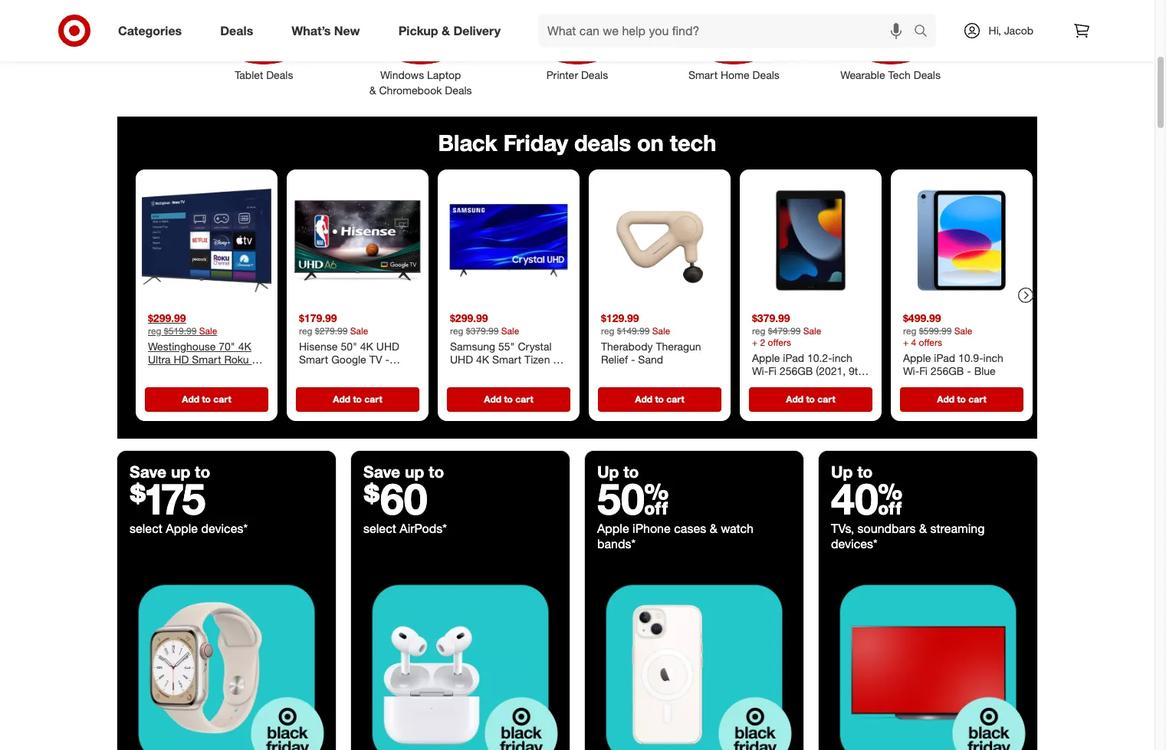 Task type: locate. For each thing, give the bounding box(es) containing it.
$129.99 reg $149.99 sale therabody theragun relief - sand
[[601, 311, 702, 366]]

target black friday image for 50
[[585, 564, 804, 750]]

reg for samsung 55" crystal uhd 4k smart tizen tv - (un55tu690t)
[[450, 325, 464, 336]]

reg left the $519.99
[[148, 325, 161, 336]]

0 horizontal spatial smart
[[299, 353, 328, 366]]

uhd up special
[[377, 339, 400, 352]]

1 horizontal spatial $299.99
[[450, 311, 488, 324]]

6 add to cart button from the left
[[901, 387, 1024, 411]]

1 $299.99 from the left
[[148, 311, 186, 324]]

watch
[[721, 521, 754, 536]]

&
[[442, 23, 450, 38], [710, 521, 718, 536], [920, 521, 927, 536]]

add to cart for hisense 50" 4k uhd smart google tv - 50a6h4 - special purchase
[[333, 393, 383, 404]]

add to cart for apple ipad 10.9-inch wi-fi 256gb - blue
[[938, 393, 987, 404]]

add to cart button for samsung 55" crystal uhd 4k smart tizen tv - (un55tu690t)
[[447, 387, 571, 411]]

4k down samsung
[[476, 353, 489, 366]]

1 horizontal spatial devices*
[[832, 536, 878, 552]]

256gb for 10.9-
[[931, 364, 965, 377]]

5 add to cart button from the left
[[749, 387, 873, 411]]

reg down $179.99
[[299, 325, 313, 336]]

smart home deals link
[[656, 0, 813, 83]]

add to cart button for apple ipad 10.9-inch wi-fi 256gb - blue
[[901, 387, 1024, 411]]

+ for apple ipad 10.2-inch wi-fi 256gb (2021, 9th generation) - space gray
[[753, 336, 758, 348]]

1 reg from the left
[[148, 325, 161, 336]]

apple ipad 10.2-inch wi-fi 256gb (2021, 9th generation) - space gray image
[[746, 175, 876, 305]]

4 target black friday image from the left
[[819, 564, 1038, 750]]

tizen
[[525, 353, 550, 366]]

- left space
[[812, 377, 816, 391]]

1 horizontal spatial $379.99
[[753, 311, 791, 324]]

deals right "printer"
[[581, 69, 608, 82]]

inch for blue
[[984, 351, 1004, 364]]

uhd
[[377, 339, 400, 352], [450, 353, 473, 366]]

apple
[[753, 351, 780, 364], [904, 351, 932, 364], [166, 521, 198, 536], [598, 521, 630, 536]]

2 add from the left
[[333, 393, 351, 404]]

$519.99
[[164, 325, 197, 336]]

1 vertical spatial $379.99
[[466, 325, 499, 336]]

wi- up generation)
[[753, 364, 769, 377]]

add to cart down (un55tu690t)
[[484, 393, 534, 404]]

sale up 10.9-
[[955, 325, 973, 336]]

5 add from the left
[[787, 393, 804, 404]]

inch inside $379.99 reg $479.99 sale + 2 offers apple ipad 10.2-inch wi-fi 256gb (2021, 9th generation) - space gray
[[833, 351, 853, 364]]

1 add to cart from the left
[[182, 393, 231, 404]]

1 horizontal spatial up
[[832, 462, 853, 482]]

tablet
[[235, 69, 263, 82]]

0 horizontal spatial uhd
[[377, 339, 400, 352]]

fi up generation)
[[769, 364, 777, 377]]

reg up samsung
[[450, 325, 464, 336]]

0 horizontal spatial up
[[171, 462, 190, 482]]

- down samsung
[[450, 366, 454, 379]]

4 add to cart button from the left
[[598, 387, 722, 411]]

add to cart button down special
[[296, 387, 420, 411]]

deals up tablet
[[220, 23, 253, 38]]

2 target black friday image from the left
[[351, 564, 570, 750]]

2 fi from the left
[[920, 364, 928, 377]]

streaming
[[931, 521, 985, 536]]

sale
[[199, 325, 217, 336], [350, 325, 368, 336], [502, 325, 520, 336], [653, 325, 671, 336], [804, 325, 822, 336], [955, 325, 973, 336]]

add for apple ipad 10.9-inch wi-fi 256gb - blue
[[938, 393, 955, 404]]

add down generation)
[[787, 393, 804, 404]]

reg inside $129.99 reg $149.99 sale therabody theragun relief - sand
[[601, 325, 615, 336]]

ipad for 10.9-
[[935, 351, 956, 364]]

- down 10.9-
[[968, 364, 972, 377]]

2 up from the left
[[832, 462, 853, 482]]

0 horizontal spatial ipad
[[783, 351, 805, 364]]

inch for 9th
[[833, 351, 853, 364]]

windows laptop
[[380, 69, 461, 82]]

wi- for apple ipad 10.9-inch wi-fi 256gb - blue
[[904, 364, 920, 377]]

2 up to from the left
[[832, 462, 873, 482]]

$299.99 for samsung 55" crystal uhd 4k smart tizen tv - (un55tu690t)
[[450, 311, 488, 324]]

up to up iphone
[[598, 462, 639, 482]]

0 horizontal spatial $299.99
[[148, 311, 186, 324]]

1 up from the left
[[598, 462, 619, 482]]

add to cart button down (un55tu690t)
[[447, 387, 571, 411]]

2 ipad from the left
[[935, 351, 956, 364]]

deals inside "deals" 'link'
[[220, 23, 253, 38]]

add to cart down the $519.99
[[182, 393, 231, 404]]

0 horizontal spatial save up to
[[130, 462, 210, 482]]

add to cart for samsung 55" crystal uhd 4k smart tizen tv - (un55tu690t)
[[484, 393, 534, 404]]

add to cart for therabody theragun relief - sand
[[635, 393, 685, 404]]

1 horizontal spatial inch
[[984, 351, 1004, 364]]

what's new link
[[279, 14, 379, 48]]

offers right 2
[[768, 336, 792, 348]]

wi- inside $379.99 reg $479.99 sale + 2 offers apple ipad 10.2-inch wi-fi 256gb (2021, 9th generation) - space gray
[[753, 364, 769, 377]]

add down the purchase at the bottom left of page
[[333, 393, 351, 404]]

sale inside $299.99 reg $519.99 sale
[[199, 325, 217, 336]]

2 add to cart from the left
[[333, 393, 383, 404]]

2
[[761, 336, 766, 348]]

on
[[638, 129, 664, 157]]

offers
[[768, 336, 792, 348], [919, 336, 943, 348]]

5 sale from the left
[[804, 325, 822, 336]]

1 horizontal spatial up to
[[832, 462, 873, 482]]

1 horizontal spatial up
[[405, 462, 424, 482]]

- down therabody
[[631, 353, 635, 366]]

4k inside $299.99 reg $379.99 sale samsung 55" crystal uhd 4k smart tizen tv - (un55tu690t)
[[476, 353, 489, 366]]

5 reg from the left
[[753, 325, 766, 336]]

select
[[130, 521, 163, 536], [364, 521, 397, 536]]

save up to for $60
[[364, 462, 444, 482]]

- inside $379.99 reg $479.99 sale + 2 offers apple ipad 10.2-inch wi-fi 256gb (2021, 9th generation) - space gray
[[812, 377, 816, 391]]

1 target black friday image from the left
[[117, 564, 336, 750]]

tv up special
[[369, 353, 382, 366]]

cart for samsung 55" crystal uhd 4k smart tizen tv - (un55tu690t)
[[516, 393, 534, 404]]

printer
[[547, 69, 578, 82]]

what's
[[292, 23, 331, 38]]

6 reg from the left
[[904, 325, 917, 336]]

$299.99 up samsung
[[450, 311, 488, 324]]

wi- down "4"
[[904, 364, 920, 377]]

sale for hisense 50" 4k uhd smart google tv - 50a6h4 - special purchase
[[350, 325, 368, 336]]

deals inside tablet deals link
[[266, 69, 293, 82]]

uhd inside $299.99 reg $379.99 sale samsung 55" crystal uhd 4k smart tizen tv - (un55tu690t)
[[450, 353, 473, 366]]

2 + from the left
[[904, 336, 909, 348]]

cart for apple ipad 10.9-inch wi-fi 256gb - blue
[[969, 393, 987, 404]]

what's new
[[292, 23, 360, 38]]

tv right tizen
[[553, 353, 566, 366]]

1 sale from the left
[[199, 325, 217, 336]]

save for $175
[[130, 462, 167, 482]]

deals right tablet
[[266, 69, 293, 82]]

fi down $599.99
[[920, 364, 928, 377]]

0 horizontal spatial +
[[753, 336, 758, 348]]

wi-
[[753, 364, 769, 377], [904, 364, 920, 377]]

& inside 'tvs, soundbars & streaming devices*'
[[920, 521, 927, 536]]

reg inside $299.99 reg $379.99 sale samsung 55" crystal uhd 4k smart tizen tv - (un55tu690t)
[[450, 325, 464, 336]]

add to cart down space
[[787, 393, 836, 404]]

What can we help you find? suggestions appear below search field
[[539, 14, 918, 48]]

apple ipad 10.9-inch wi-fi 256gb - blue image
[[898, 175, 1027, 305]]

4k right 50"
[[360, 339, 374, 352]]

smart down 55"
[[492, 353, 522, 366]]

sale for apple ipad 10.9-inch wi-fi 256gb - blue
[[955, 325, 973, 336]]

$299.99 inside $299.99 reg $519.99 sale
[[148, 311, 186, 324]]

inch up (2021,
[[833, 351, 853, 364]]

reg inside $499.99 reg $599.99 sale + 4 offers apple ipad 10.9-inch wi-fi 256gb - blue
[[904, 325, 917, 336]]

55"
[[499, 339, 515, 352]]

sale up theragun
[[653, 325, 671, 336]]

sale up 10.2-
[[804, 325, 822, 336]]

deals inside windows laptop & chromebook deals
[[445, 84, 472, 97]]

add to cart down special
[[333, 393, 383, 404]]

1 offers from the left
[[768, 336, 792, 348]]

256gb up generation)
[[780, 364, 813, 377]]

1 horizontal spatial tv
[[553, 353, 566, 366]]

cart for hisense 50" 4k uhd smart google tv - 50a6h4 - special purchase
[[365, 393, 383, 404]]

save
[[130, 462, 167, 482], [364, 462, 401, 482]]

tablet deals
[[235, 69, 293, 82]]

wearable tech deals link
[[813, 0, 969, 83]]

reg inside $299.99 reg $519.99 sale
[[148, 325, 161, 336]]

offers inside $379.99 reg $479.99 sale + 2 offers apple ipad 10.2-inch wi-fi 256gb (2021, 9th generation) - space gray
[[768, 336, 792, 348]]

1 horizontal spatial select
[[364, 521, 397, 536]]

1 up to from the left
[[598, 462, 639, 482]]

tablet deals link
[[186, 0, 343, 83]]

sale inside the $179.99 reg $279.99 sale hisense 50" 4k uhd smart google tv - 50a6h4 - special purchase
[[350, 325, 368, 336]]

select for $175
[[130, 521, 163, 536]]

uhd inside the $179.99 reg $279.99 sale hisense 50" 4k uhd smart google tv - 50a6h4 - special purchase
[[377, 339, 400, 352]]

1 save from the left
[[130, 462, 167, 482]]

5 cart from the left
[[818, 393, 836, 404]]

categories
[[118, 23, 182, 38]]

up up tvs,
[[832, 462, 853, 482]]

1 horizontal spatial +
[[904, 336, 909, 348]]

+ left "4"
[[904, 336, 909, 348]]

wi- inside $499.99 reg $599.99 sale + 4 offers apple ipad 10.9-inch wi-fi 256gb - blue
[[904, 364, 920, 377]]

1 + from the left
[[753, 336, 758, 348]]

airpods*
[[400, 521, 447, 536]]

2 cart from the left
[[365, 393, 383, 404]]

to
[[202, 393, 211, 404], [353, 393, 362, 404], [504, 393, 513, 404], [655, 393, 664, 404], [807, 393, 815, 404], [958, 393, 966, 404], [195, 462, 210, 482], [429, 462, 444, 482], [624, 462, 639, 482], [858, 462, 873, 482]]

1 tv from the left
[[369, 353, 382, 366]]

9th
[[849, 364, 865, 377]]

10.9-
[[959, 351, 984, 364]]

1 horizontal spatial ipad
[[935, 351, 956, 364]]

up for $60
[[405, 462, 424, 482]]

uhd for samsung 55" crystal uhd 4k smart tizen tv - (un55tu690t)
[[450, 353, 473, 366]]

hi,
[[989, 24, 1002, 37]]

up
[[598, 462, 619, 482], [832, 462, 853, 482]]

& chromebook
[[370, 84, 442, 97]]

1 horizontal spatial save
[[364, 462, 401, 482]]

$379.99 inside $299.99 reg $379.99 sale samsung 55" crystal uhd 4k smart tizen tv - (un55tu690t)
[[466, 325, 499, 336]]

pickup & delivery link
[[386, 14, 520, 48]]

sale inside $299.99 reg $379.99 sale samsung 55" crystal uhd 4k smart tizen tv - (un55tu690t)
[[502, 325, 520, 336]]

0 horizontal spatial fi
[[769, 364, 777, 377]]

$175
[[130, 473, 206, 525]]

deals down windows laptop at the left of the page
[[445, 84, 472, 97]]

sale inside $499.99 reg $599.99 sale + 4 offers apple ipad 10.9-inch wi-fi 256gb - blue
[[955, 325, 973, 336]]

0 horizontal spatial offers
[[768, 336, 792, 348]]

uhd down samsung
[[450, 353, 473, 366]]

add down $499.99 reg $599.99 sale + 4 offers apple ipad 10.9-inch wi-fi 256gb - blue
[[938, 393, 955, 404]]

reg inside $379.99 reg $479.99 sale + 2 offers apple ipad 10.2-inch wi-fi 256gb (2021, 9th generation) - space gray
[[753, 325, 766, 336]]

inch up blue
[[984, 351, 1004, 364]]

deals right the home
[[753, 69, 780, 82]]

deals inside "wearable tech deals" link
[[914, 69, 941, 82]]

sale for apple ipad 10.2-inch wi-fi 256gb (2021, 9th generation) - space gray
[[804, 325, 822, 336]]

samsung 55" crystal uhd 4k smart tizen tv - (un55tu690t) image
[[444, 175, 574, 305]]

1 horizontal spatial fi
[[920, 364, 928, 377]]

save up select airpods*
[[364, 462, 401, 482]]

add to cart down sand
[[635, 393, 685, 404]]

2 save up to from the left
[[364, 462, 444, 482]]

6 add from the left
[[938, 393, 955, 404]]

offers right "4"
[[919, 336, 943, 348]]

pickup
[[399, 23, 438, 38]]

1 horizontal spatial 256gb
[[931, 364, 965, 377]]

tv
[[369, 353, 382, 366], [553, 353, 566, 366]]

256gb down 10.9-
[[931, 364, 965, 377]]

$299.99 up the $519.99
[[148, 311, 186, 324]]

& left streaming
[[920, 521, 927, 536]]

0 horizontal spatial $379.99
[[466, 325, 499, 336]]

purchase
[[299, 379, 344, 392]]

3 sale from the left
[[502, 325, 520, 336]]

sale for reg
[[199, 325, 217, 336]]

0 vertical spatial $379.99
[[753, 311, 791, 324]]

& right cases
[[710, 521, 718, 536]]

fi inside $499.99 reg $599.99 sale + 4 offers apple ipad 10.9-inch wi-fi 256gb - blue
[[920, 364, 928, 377]]

up up the bands* at the right
[[598, 462, 619, 482]]

target black friday image
[[117, 564, 336, 750], [351, 564, 570, 750], [585, 564, 804, 750], [819, 564, 1038, 750]]

3 add to cart button from the left
[[447, 387, 571, 411]]

256gb inside $379.99 reg $479.99 sale + 2 offers apple ipad 10.2-inch wi-fi 256gb (2021, 9th generation) - space gray
[[780, 364, 813, 377]]

2 inch from the left
[[984, 351, 1004, 364]]

1 horizontal spatial uhd
[[450, 353, 473, 366]]

reg
[[148, 325, 161, 336], [299, 325, 313, 336], [450, 325, 464, 336], [601, 325, 615, 336], [753, 325, 766, 336], [904, 325, 917, 336]]

3 add from the left
[[484, 393, 502, 404]]

0 horizontal spatial up to
[[598, 462, 639, 482]]

sale right the $519.99
[[199, 325, 217, 336]]

therabody
[[601, 339, 653, 352]]

2 sale from the left
[[350, 325, 368, 336]]

carousel region
[[117, 117, 1038, 451]]

smart up 50a6h4
[[299, 353, 328, 366]]

0 horizontal spatial up
[[598, 462, 619, 482]]

add down sand
[[635, 393, 653, 404]]

cart for therabody theragun relief - sand
[[667, 393, 685, 404]]

add to cart for apple ipad 10.2-inch wi-fi 256gb (2021, 9th generation) - space gray
[[787, 393, 836, 404]]

ipad inside $499.99 reg $599.99 sale + 4 offers apple ipad 10.9-inch wi-fi 256gb - blue
[[935, 351, 956, 364]]

1 horizontal spatial offers
[[919, 336, 943, 348]]

2 select from the left
[[364, 521, 397, 536]]

1 horizontal spatial smart
[[492, 353, 522, 366]]

add to cart button down (2021,
[[749, 387, 873, 411]]

+ inside $379.99 reg $479.99 sale + 2 offers apple ipad 10.2-inch wi-fi 256gb (2021, 9th generation) - space gray
[[753, 336, 758, 348]]

3 target black friday image from the left
[[585, 564, 804, 750]]

smart left the home
[[689, 69, 718, 82]]

$299.99
[[148, 311, 186, 324], [450, 311, 488, 324]]

256gb inside $499.99 reg $599.99 sale + 4 offers apple ipad 10.9-inch wi-fi 256gb - blue
[[931, 364, 965, 377]]

inch inside $499.99 reg $599.99 sale + 4 offers apple ipad 10.9-inch wi-fi 256gb - blue
[[984, 351, 1004, 364]]

sale inside $379.99 reg $479.99 sale + 2 offers apple ipad 10.2-inch wi-fi 256gb (2021, 9th generation) - space gray
[[804, 325, 822, 336]]

add to cart button down sand
[[598, 387, 722, 411]]

0 horizontal spatial 256gb
[[780, 364, 813, 377]]

save up to up select airpods*
[[364, 462, 444, 482]]

search
[[907, 24, 944, 40]]

reg down $129.99
[[601, 325, 615, 336]]

wi- for apple ipad 10.2-inch wi-fi 256gb (2021, 9th generation) - space gray
[[753, 364, 769, 377]]

0 horizontal spatial 4k
[[360, 339, 374, 352]]

save up select apple devices*
[[130, 462, 167, 482]]

256gb
[[780, 364, 813, 377], [931, 364, 965, 377]]

add to cart button down blue
[[901, 387, 1024, 411]]

50
[[598, 473, 669, 525]]

$299.99 inside $299.99 reg $379.99 sale samsung 55" crystal uhd 4k smart tizen tv - (un55tu690t)
[[450, 311, 488, 324]]

3 reg from the left
[[450, 325, 464, 336]]

6 sale from the left
[[955, 325, 973, 336]]

sale up 50"
[[350, 325, 368, 336]]

+ left 2
[[753, 336, 758, 348]]

up up select airpods*
[[405, 462, 424, 482]]

$129.99
[[601, 311, 640, 324]]

reg left $479.99
[[753, 325, 766, 336]]

ipad left 10.2-
[[783, 351, 805, 364]]

reg down $499.99
[[904, 325, 917, 336]]

3 add to cart from the left
[[484, 393, 534, 404]]

bands*
[[598, 536, 636, 552]]

deals right tech
[[914, 69, 941, 82]]

0 horizontal spatial inch
[[833, 351, 853, 364]]

fi for apple ipad 10.9-inch wi-fi 256gb - blue
[[920, 364, 928, 377]]

1 256gb from the left
[[780, 364, 813, 377]]

256gb for 10.2-
[[780, 364, 813, 377]]

fi inside $379.99 reg $479.99 sale + 2 offers apple ipad 10.2-inch wi-fi 256gb (2021, 9th generation) - space gray
[[769, 364, 777, 377]]

uhd for hisense 50" 4k uhd smart google tv - 50a6h4 - special purchase
[[377, 339, 400, 352]]

cart for apple ipad 10.2-inch wi-fi 256gb (2021, 9th generation) - space gray
[[818, 393, 836, 404]]

reg for therabody theragun relief - sand
[[601, 325, 615, 336]]

1 save up to from the left
[[130, 462, 210, 482]]

1 horizontal spatial &
[[710, 521, 718, 536]]

add to cart button down the $519.99
[[145, 387, 268, 411]]

cart
[[213, 393, 231, 404], [365, 393, 383, 404], [516, 393, 534, 404], [667, 393, 685, 404], [818, 393, 836, 404], [969, 393, 987, 404]]

1 up from the left
[[171, 462, 190, 482]]

1 wi- from the left
[[753, 364, 769, 377]]

1 add to cart button from the left
[[145, 387, 268, 411]]

tvs,
[[832, 521, 855, 536]]

save for $60
[[364, 462, 401, 482]]

wearable
[[841, 69, 886, 82]]

& right pickup
[[442, 23, 450, 38]]

0 horizontal spatial select
[[130, 521, 163, 536]]

up for 40
[[832, 462, 853, 482]]

add down the $519.99
[[182, 393, 200, 404]]

reg inside the $179.99 reg $279.99 sale hisense 50" 4k uhd smart google tv - 50a6h4 - special purchase
[[299, 325, 313, 336]]

inch
[[833, 351, 853, 364], [984, 351, 1004, 364]]

offers for $379.99
[[768, 336, 792, 348]]

2 add to cart button from the left
[[296, 387, 420, 411]]

2 $299.99 from the left
[[450, 311, 488, 324]]

6 add to cart from the left
[[938, 393, 987, 404]]

add
[[182, 393, 200, 404], [333, 393, 351, 404], [484, 393, 502, 404], [635, 393, 653, 404], [787, 393, 804, 404], [938, 393, 955, 404]]

1 horizontal spatial save up to
[[364, 462, 444, 482]]

$379.99 up samsung
[[466, 325, 499, 336]]

up to up tvs,
[[832, 462, 873, 482]]

save up to up select apple devices*
[[130, 462, 210, 482]]

ipad for 10.2-
[[783, 351, 805, 364]]

add to cart button for apple ipad 10.2-inch wi-fi 256gb (2021, 9th generation) - space gray
[[749, 387, 873, 411]]

1 horizontal spatial 4k
[[476, 353, 489, 366]]

sale for therabody theragun relief - sand
[[653, 325, 671, 336]]

6 cart from the left
[[969, 393, 987, 404]]

$499.99
[[904, 311, 942, 324]]

2 up from the left
[[405, 462, 424, 482]]

5 add to cart from the left
[[787, 393, 836, 404]]

4 sale from the left
[[653, 325, 671, 336]]

0 horizontal spatial wi-
[[753, 364, 769, 377]]

2 tv from the left
[[553, 353, 566, 366]]

4 add to cart from the left
[[635, 393, 685, 404]]

deals
[[220, 23, 253, 38], [266, 69, 293, 82], [581, 69, 608, 82], [753, 69, 780, 82], [914, 69, 941, 82], [445, 84, 472, 97]]

pickup & delivery
[[399, 23, 501, 38]]

4 add from the left
[[635, 393, 653, 404]]

1 inch from the left
[[833, 351, 853, 364]]

2 reg from the left
[[299, 325, 313, 336]]

deals inside smart home deals link
[[753, 69, 780, 82]]

add to cart down blue
[[938, 393, 987, 404]]

up up select apple devices*
[[171, 462, 190, 482]]

ipad inside $379.99 reg $479.99 sale + 2 offers apple ipad 10.2-inch wi-fi 256gb (2021, 9th generation) - space gray
[[783, 351, 805, 364]]

up to for 50
[[598, 462, 639, 482]]

0 horizontal spatial tv
[[369, 353, 382, 366]]

offers inside $499.99 reg $599.99 sale + 4 offers apple ipad 10.9-inch wi-fi 256gb - blue
[[919, 336, 943, 348]]

4 cart from the left
[[667, 393, 685, 404]]

+
[[753, 336, 758, 348], [904, 336, 909, 348]]

$149.99
[[617, 325, 650, 336]]

1 ipad from the left
[[783, 351, 805, 364]]

sale inside $129.99 reg $149.99 sale therabody theragun relief - sand
[[653, 325, 671, 336]]

1 select from the left
[[130, 521, 163, 536]]

therabody theragun relief - sand image
[[595, 175, 725, 305]]

windows laptop & chromebook deals link
[[343, 0, 499, 98]]

1 fi from the left
[[769, 364, 777, 377]]

2 wi- from the left
[[904, 364, 920, 377]]

devices*
[[201, 521, 248, 536], [832, 536, 878, 552]]

$499.99 reg $599.99 sale + 4 offers apple ipad 10.9-inch wi-fi 256gb - blue
[[904, 311, 1004, 377]]

4
[[912, 336, 917, 348]]

add to cart
[[182, 393, 231, 404], [333, 393, 383, 404], [484, 393, 534, 404], [635, 393, 685, 404], [787, 393, 836, 404], [938, 393, 987, 404]]

2 horizontal spatial smart
[[689, 69, 718, 82]]

cases
[[674, 521, 707, 536]]

smart inside the $179.99 reg $279.99 sale hisense 50" 4k uhd smart google tv - 50a6h4 - special purchase
[[299, 353, 328, 366]]

40
[[832, 473, 903, 525]]

4 reg from the left
[[601, 325, 615, 336]]

2 offers from the left
[[919, 336, 943, 348]]

ipad left 10.9-
[[935, 351, 956, 364]]

$299.99 reg $519.99 sale
[[148, 311, 217, 336]]

4k
[[360, 339, 374, 352], [476, 353, 489, 366]]

1 horizontal spatial wi-
[[904, 364, 920, 377]]

3 cart from the left
[[516, 393, 534, 404]]

$379.99 up $479.99
[[753, 311, 791, 324]]

0 horizontal spatial save
[[130, 462, 167, 482]]

add to cart button for therabody theragun relief - sand
[[598, 387, 722, 411]]

add down (un55tu690t)
[[484, 393, 502, 404]]

tv inside the $179.99 reg $279.99 sale hisense 50" 4k uhd smart google tv - 50a6h4 - special purchase
[[369, 353, 382, 366]]

+ inside $499.99 reg $599.99 sale + 4 offers apple ipad 10.9-inch wi-fi 256gb - blue
[[904, 336, 909, 348]]

2 save from the left
[[364, 462, 401, 482]]

reg for apple ipad 10.9-inch wi-fi 256gb - blue
[[904, 325, 917, 336]]

sale up 55"
[[502, 325, 520, 336]]

2 horizontal spatial &
[[920, 521, 927, 536]]

2 256gb from the left
[[931, 364, 965, 377]]

iphone
[[633, 521, 671, 536]]



Task type: vqa. For each thing, say whether or not it's contained in the screenshot.
Plastic at top left
no



Task type: describe. For each thing, give the bounding box(es) containing it.
smart home deals
[[689, 69, 780, 82]]

0 horizontal spatial devices*
[[201, 521, 248, 536]]

- inside $299.99 reg $379.99 sale samsung 55" crystal uhd 4k smart tizen tv - (un55tu690t)
[[450, 366, 454, 379]]

jacob
[[1005, 24, 1034, 37]]

special
[[348, 366, 384, 379]]

apple inside $379.99 reg $479.99 sale + 2 offers apple ipad 10.2-inch wi-fi 256gb (2021, 9th generation) - space gray
[[753, 351, 780, 364]]

home
[[721, 69, 750, 82]]

save up to for $175
[[130, 462, 210, 482]]

crystal
[[518, 339, 552, 352]]

$599.99
[[920, 325, 952, 336]]

- inside $499.99 reg $599.99 sale + 4 offers apple ipad 10.9-inch wi-fi 256gb - blue
[[968, 364, 972, 377]]

10.2-
[[808, 351, 833, 364]]

50a6h4
[[299, 366, 338, 379]]

sale for samsung 55" crystal uhd 4k smart tizen tv - (un55tu690t)
[[502, 325, 520, 336]]

1 cart from the left
[[213, 393, 231, 404]]

tech
[[670, 129, 717, 157]]

search button
[[907, 14, 944, 51]]

space
[[819, 377, 850, 391]]

add to cart button for hisense 50" 4k uhd smart google tv - 50a6h4 - special purchase
[[296, 387, 420, 411]]

(2021,
[[816, 364, 846, 377]]

$299.99 reg $379.99 sale samsung 55" crystal uhd 4k smart tizen tv - (un55tu690t)
[[450, 311, 566, 379]]

up to for 40
[[832, 462, 873, 482]]

printer deals link
[[499, 0, 656, 83]]

wearable tech deals
[[841, 69, 941, 82]]

smart inside $299.99 reg $379.99 sale samsung 55" crystal uhd 4k smart tizen tv - (un55tu690t)
[[492, 353, 522, 366]]

add for samsung 55" crystal uhd 4k smart tizen tv - (un55tu690t)
[[484, 393, 502, 404]]

new
[[334, 23, 360, 38]]

reg for apple ipad 10.2-inch wi-fi 256gb (2021, 9th generation) - space gray
[[753, 325, 766, 336]]

add for hisense 50" 4k uhd smart google tv - 50a6h4 - special purchase
[[333, 393, 351, 404]]

up for 50
[[598, 462, 619, 482]]

hisense
[[299, 339, 338, 352]]

& inside the apple iphone cases & watch bands*
[[710, 521, 718, 536]]

select apple devices*
[[130, 521, 248, 536]]

categories link
[[105, 14, 201, 48]]

windows laptop & chromebook deals
[[370, 69, 472, 97]]

$299.99 for reg
[[148, 311, 186, 324]]

deals
[[575, 129, 631, 157]]

1 add from the left
[[182, 393, 200, 404]]

add for therabody theragun relief - sand
[[635, 393, 653, 404]]

$60
[[364, 473, 428, 525]]

deals inside printer deals link
[[581, 69, 608, 82]]

hi, jacob
[[989, 24, 1034, 37]]

target black friday image for $60
[[351, 564, 570, 750]]

4k inside the $179.99 reg $279.99 sale hisense 50" 4k uhd smart google tv - 50a6h4 - special purchase
[[360, 339, 374, 352]]

theragun
[[656, 339, 702, 352]]

target black friday image for 40
[[819, 564, 1038, 750]]

apple inside the apple iphone cases & watch bands*
[[598, 521, 630, 536]]

target black friday image for $175
[[117, 564, 336, 750]]

hisense 50" 4k uhd smart google tv - 50a6h4 - special purchase image
[[293, 175, 423, 305]]

$479.99
[[769, 325, 801, 336]]

- right google
[[385, 353, 390, 366]]

apple inside $499.99 reg $599.99 sale + 4 offers apple ipad 10.9-inch wi-fi 256gb - blue
[[904, 351, 932, 364]]

gray
[[753, 391, 775, 404]]

google
[[331, 353, 367, 366]]

0 horizontal spatial &
[[442, 23, 450, 38]]

select airpods*
[[364, 521, 451, 536]]

add for apple ipad 10.2-inch wi-fi 256gb (2021, 9th generation) - space gray
[[787, 393, 804, 404]]

black friday deals on tech
[[438, 129, 717, 157]]

relief
[[601, 353, 628, 366]]

$279.99
[[315, 325, 348, 336]]

tv inside $299.99 reg $379.99 sale samsung 55" crystal uhd 4k smart tizen tv - (un55tu690t)
[[553, 353, 566, 366]]

sand
[[638, 353, 664, 366]]

black
[[438, 129, 498, 157]]

(un55tu690t)
[[457, 366, 529, 379]]

westinghouse 70" 4k ultra hd smart roku tv with hdr - wr70ut4212 - special purchase image
[[142, 175, 272, 305]]

fi for apple ipad 10.2-inch wi-fi 256gb (2021, 9th generation) - space gray
[[769, 364, 777, 377]]

samsung
[[450, 339, 496, 352]]

- down google
[[341, 366, 345, 379]]

generation)
[[753, 377, 809, 391]]

+ for apple ipad 10.9-inch wi-fi 256gb - blue
[[904, 336, 909, 348]]

deals link
[[207, 14, 273, 48]]

50"
[[341, 339, 357, 352]]

up for $175
[[171, 462, 190, 482]]

$379.99 inside $379.99 reg $479.99 sale + 2 offers apple ipad 10.2-inch wi-fi 256gb (2021, 9th generation) - space gray
[[753, 311, 791, 324]]

select for $60
[[364, 521, 397, 536]]

$179.99 reg $279.99 sale hisense 50" 4k uhd smart google tv - 50a6h4 - special purchase
[[299, 311, 400, 392]]

blue
[[975, 364, 996, 377]]

offers for $499.99
[[919, 336, 943, 348]]

reg for reg
[[148, 325, 161, 336]]

printer deals
[[547, 69, 608, 82]]

delivery
[[454, 23, 501, 38]]

$379.99 reg $479.99 sale + 2 offers apple ipad 10.2-inch wi-fi 256gb (2021, 9th generation) - space gray
[[753, 311, 865, 404]]

tvs, soundbars & streaming devices*
[[832, 521, 985, 552]]

devices* inside 'tvs, soundbars & streaming devices*'
[[832, 536, 878, 552]]

friday
[[504, 129, 568, 157]]

- inside $129.99 reg $149.99 sale therabody theragun relief - sand
[[631, 353, 635, 366]]

reg for hisense 50" 4k uhd smart google tv - 50a6h4 - special purchase
[[299, 325, 313, 336]]

tech
[[889, 69, 911, 82]]

$179.99
[[299, 311, 337, 324]]

apple iphone cases & watch bands*
[[598, 521, 754, 552]]

soundbars
[[858, 521, 916, 536]]



